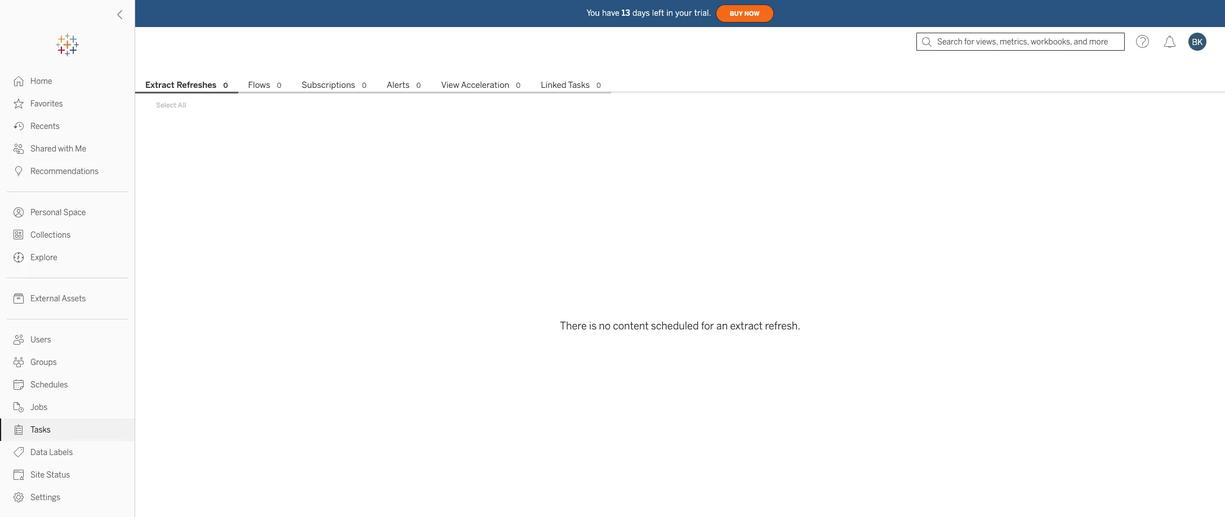 Task type: locate. For each thing, give the bounding box(es) containing it.
navigation panel element
[[0, 34, 135, 509]]

jobs
[[30, 403, 47, 412]]

collections
[[30, 230, 71, 240]]

you have 13 days left in your trial.
[[587, 8, 711, 18]]

0 right refreshes
[[223, 82, 228, 90]]

0
[[223, 82, 228, 90], [277, 82, 281, 90], [362, 82, 367, 90], [417, 82, 421, 90], [516, 82, 521, 90], [597, 82, 601, 90]]

users link
[[0, 328, 135, 351]]

0 for linked tasks
[[597, 82, 601, 90]]

assets
[[62, 294, 86, 304]]

home link
[[0, 70, 135, 92]]

3 0 from the left
[[362, 82, 367, 90]]

4 0 from the left
[[417, 82, 421, 90]]

tasks inside tasks link
[[30, 425, 51, 435]]

acceleration
[[461, 80, 509, 90]]

users
[[30, 335, 51, 345]]

me
[[75, 144, 86, 154]]

6 0 from the left
[[597, 82, 601, 90]]

explore link
[[0, 246, 135, 269]]

shared with me
[[30, 144, 86, 154]]

no
[[599, 320, 611, 332]]

personal space link
[[0, 201, 135, 224]]

13
[[622, 8, 630, 18]]

tasks inside sub-spaces 'tab list'
[[568, 80, 590, 90]]

0 left alerts
[[362, 82, 367, 90]]

favorites
[[30, 99, 63, 109]]

view acceleration
[[441, 80, 509, 90]]

external
[[30, 294, 60, 304]]

status
[[46, 470, 70, 480]]

now
[[745, 10, 760, 17]]

external assets link
[[0, 287, 135, 310]]

navigation containing extract refreshes
[[135, 77, 1225, 94]]

0 right linked tasks
[[597, 82, 601, 90]]

1 horizontal spatial tasks
[[568, 80, 590, 90]]

navigation
[[135, 77, 1225, 94]]

buy now button
[[716, 5, 774, 23]]

extract refreshes
[[145, 80, 217, 90]]

an
[[717, 320, 728, 332]]

flows
[[248, 80, 270, 90]]

0 right alerts
[[417, 82, 421, 90]]

in
[[667, 8, 673, 18]]

2 0 from the left
[[277, 82, 281, 90]]

site status
[[30, 470, 70, 480]]

space
[[63, 208, 86, 217]]

tasks right 'linked'
[[568, 80, 590, 90]]

0 right flows
[[277, 82, 281, 90]]

tasks
[[568, 80, 590, 90], [30, 425, 51, 435]]

shared with me link
[[0, 137, 135, 160]]

linked
[[541, 80, 567, 90]]

1 0 from the left
[[223, 82, 228, 90]]

buy now
[[730, 10, 760, 17]]

5 0 from the left
[[516, 82, 521, 90]]

0 vertical spatial tasks
[[568, 80, 590, 90]]

tasks down the jobs
[[30, 425, 51, 435]]

1 vertical spatial tasks
[[30, 425, 51, 435]]

buy
[[730, 10, 743, 17]]

0 for view acceleration
[[516, 82, 521, 90]]

site
[[30, 470, 45, 480]]

jobs link
[[0, 396, 135, 419]]

0 for subscriptions
[[362, 82, 367, 90]]

scheduled
[[651, 320, 699, 332]]

with
[[58, 144, 73, 154]]

recents link
[[0, 115, 135, 137]]

0 horizontal spatial tasks
[[30, 425, 51, 435]]

linked tasks
[[541, 80, 590, 90]]

explore
[[30, 253, 57, 263]]

have
[[602, 8, 620, 18]]

settings
[[30, 493, 60, 503]]

0 right acceleration
[[516, 82, 521, 90]]

external assets
[[30, 294, 86, 304]]

shared
[[30, 144, 56, 154]]



Task type: vqa. For each thing, say whether or not it's contained in the screenshot.
Search For Views, Metrics, Workbooks, And More 'text field'
yes



Task type: describe. For each thing, give the bounding box(es) containing it.
view
[[441, 80, 460, 90]]

there is no content scheduled for an extract refresh.
[[560, 320, 801, 332]]

favorites link
[[0, 92, 135, 115]]

for
[[701, 320, 714, 332]]

main navigation. press the up and down arrow keys to access links. element
[[0, 70, 135, 509]]

refreshes
[[177, 80, 217, 90]]

personal space
[[30, 208, 86, 217]]

0 for extract refreshes
[[223, 82, 228, 90]]

sub-spaces tab list
[[135, 79, 1225, 94]]

collections link
[[0, 224, 135, 246]]

schedules
[[30, 380, 68, 390]]

there is no content scheduled for an extract refresh. main content
[[135, 56, 1225, 517]]

home
[[30, 77, 52, 86]]

0 for alerts
[[417, 82, 421, 90]]

extract
[[145, 80, 174, 90]]

personal
[[30, 208, 62, 217]]

schedules link
[[0, 374, 135, 396]]

labels
[[49, 448, 73, 457]]

groups
[[30, 358, 57, 367]]

alerts
[[387, 80, 410, 90]]

is
[[589, 320, 597, 332]]

subscriptions
[[302, 80, 355, 90]]

extract
[[730, 320, 763, 332]]

data
[[30, 448, 47, 457]]

site status link
[[0, 464, 135, 486]]

there
[[560, 320, 587, 332]]

left
[[652, 8, 664, 18]]

select all
[[156, 101, 186, 109]]

your
[[676, 8, 692, 18]]

days
[[633, 8, 650, 18]]

data labels link
[[0, 441, 135, 464]]

all
[[178, 101, 186, 109]]

0 for flows
[[277, 82, 281, 90]]

recents
[[30, 122, 60, 131]]

groups link
[[0, 351, 135, 374]]

you
[[587, 8, 600, 18]]

tasks link
[[0, 419, 135, 441]]

Search for views, metrics, workbooks, and more text field
[[917, 33, 1125, 51]]

refresh.
[[765, 320, 801, 332]]

recommendations
[[30, 167, 99, 176]]

recommendations link
[[0, 160, 135, 183]]

data labels
[[30, 448, 73, 457]]

select
[[156, 101, 176, 109]]

trial.
[[694, 8, 711, 18]]

select all button
[[149, 99, 194, 112]]

content
[[613, 320, 649, 332]]

settings link
[[0, 486, 135, 509]]



